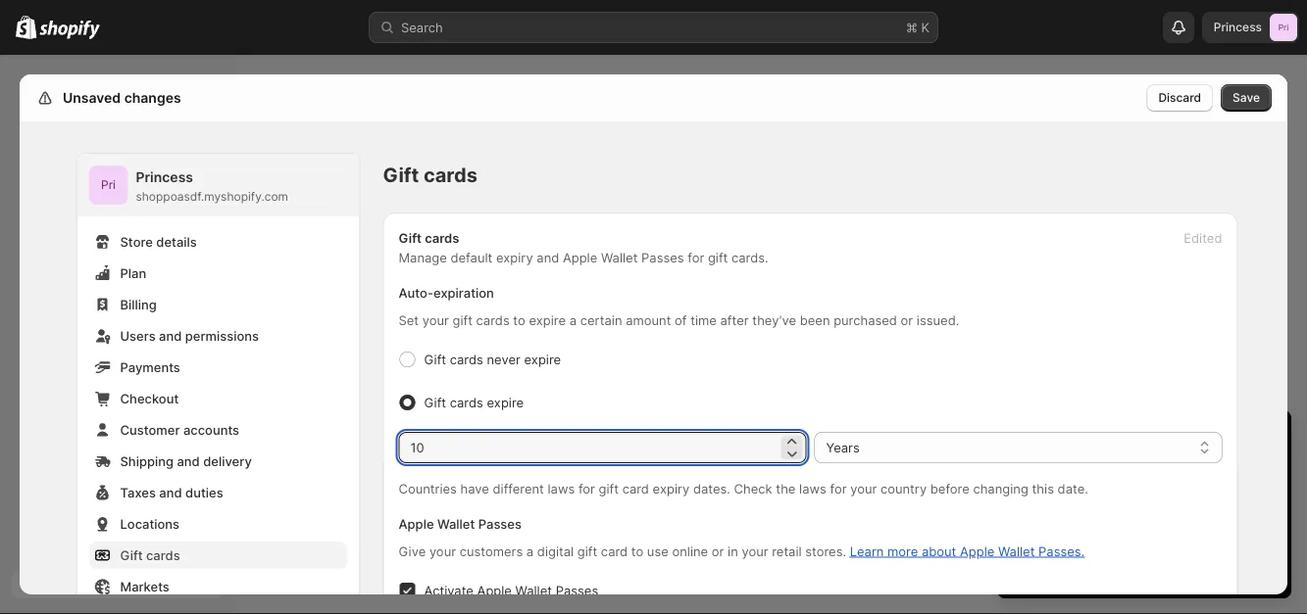 Task type: vqa. For each thing, say whether or not it's contained in the screenshot.
Search collections text field
no



Task type: describe. For each thing, give the bounding box(es) containing it.
duties
[[185, 486, 223, 501]]

amount
[[626, 313, 671, 328]]

for left cards.
[[688, 250, 704, 265]]

issued.
[[917, 313, 960, 328]]

pri button
[[89, 166, 128, 205]]

shop settings menu element
[[77, 154, 359, 615]]

switch
[[1017, 464, 1058, 479]]

0 vertical spatial passes
[[642, 250, 684, 265]]

locations link
[[89, 511, 348, 538]]

shipping
[[120, 454, 174, 469]]

shoppoasdf.myshopify.com
[[136, 190, 288, 204]]

payments
[[120, 360, 180, 375]]

princess image inside shop settings menu element
[[89, 166, 128, 205]]

have
[[461, 482, 489, 497]]

shipping and delivery link
[[89, 448, 348, 476]]

taxes
[[120, 486, 156, 501]]

3
[[1060, 484, 1068, 499]]

to left 'use'
[[631, 544, 644, 560]]

apple up "certain"
[[563, 250, 598, 265]]

stores.
[[806, 544, 847, 560]]

cards down gift cards never expire
[[450, 395, 483, 410]]

before
[[931, 482, 970, 497]]

for down the years
[[830, 482, 847, 497]]

0 horizontal spatial or
[[712, 544, 724, 560]]

in inside dropdown button
[[1107, 428, 1123, 452]]

this
[[1032, 482, 1054, 497]]

markets link
[[89, 574, 348, 601]]

store details
[[120, 234, 197, 250]]

left
[[1071, 428, 1101, 452]]

and right default
[[537, 250, 559, 265]]

save button
[[1221, 84, 1272, 112]]

customer
[[120, 423, 180, 438]]

they've
[[753, 313, 796, 328]]

and right "taxes"
[[159, 486, 182, 501]]

save
[[1233, 91, 1260, 105]]

card for expiry
[[622, 482, 649, 497]]

your inside dropdown button
[[1129, 428, 1169, 452]]

been
[[800, 313, 830, 328]]

plan link
[[89, 260, 348, 287]]

manage default expiry and apple wallet passes for gift cards.
[[399, 250, 769, 265]]

1 vertical spatial gift cards
[[399, 231, 459, 246]]

settings dialog
[[20, 75, 1288, 615]]

date.
[[1058, 482, 1089, 497]]

0 vertical spatial a
[[570, 313, 577, 328]]

apple right about
[[960, 544, 995, 560]]

billing
[[120, 297, 157, 312]]

countries
[[399, 482, 457, 497]]

cards inside shop settings menu element
[[146, 548, 180, 564]]

1 horizontal spatial expiry
[[653, 482, 690, 497]]

store
[[120, 234, 153, 250]]

users and permissions
[[120, 329, 259, 344]]

discard
[[1159, 91, 1202, 105]]

apple wallet passes
[[399, 517, 522, 532]]

switch to a paid plan and get: first 3 months for $1/month to customize your online store and add bonus features
[[1017, 464, 1267, 538]]

auto-
[[399, 285, 433, 301]]

settings
[[59, 90, 114, 106]]

features
[[1200, 523, 1250, 538]]

activate apple wallet passes
[[424, 584, 599, 599]]

accounts
[[183, 423, 239, 438]]

your left country
[[851, 482, 877, 497]]

gift inside shop settings menu element
[[120, 548, 143, 564]]

2 vertical spatial passes
[[556, 584, 599, 599]]

learn more about apple wallet passes. link
[[850, 544, 1085, 560]]

bonus
[[1160, 523, 1197, 538]]

gift cards never expire
[[424, 352, 561, 367]]

apple up give
[[399, 517, 434, 532]]

check
[[734, 482, 773, 497]]

gift cards inside shop settings menu element
[[120, 548, 180, 564]]

checkout link
[[89, 385, 348, 413]]

the
[[776, 482, 796, 497]]

set your gift cards to expire a certain amount of time after they've been purchased or issued.
[[399, 313, 960, 328]]

shipping and delivery
[[120, 454, 252, 469]]

1 horizontal spatial princess image
[[1270, 14, 1298, 41]]

taxes and duties
[[120, 486, 223, 501]]

plan
[[1117, 464, 1143, 479]]

online inside "switch to a paid plan and get: first 3 months for $1/month to customize your online store and add bonus features"
[[1033, 523, 1069, 538]]

apple down customers
[[477, 584, 512, 599]]

princess shoppoasdf.myshopify.com
[[136, 169, 288, 204]]

search
[[401, 20, 443, 35]]

and right users
[[159, 329, 182, 344]]

plan
[[120, 266, 146, 281]]

retail
[[772, 544, 802, 560]]

princess for princess
[[1214, 20, 1262, 34]]

give
[[399, 544, 426, 560]]

taxes and duties link
[[89, 480, 348, 507]]

manage
[[399, 250, 447, 265]]

markets
[[120, 580, 170, 595]]

0 vertical spatial or
[[901, 313, 913, 328]]

countries have different laws for gift card expiry dates. check the laws for your country before changing this date.
[[399, 482, 1089, 497]]

different
[[493, 482, 544, 497]]

to down $1/month
[[1159, 503, 1171, 518]]

gift cards link
[[89, 542, 348, 570]]

gift right digital
[[578, 544, 598, 560]]

payments link
[[89, 354, 348, 382]]

customize
[[1175, 503, 1237, 518]]

and up $1/month
[[1147, 464, 1169, 479]]

discard button
[[1147, 84, 1213, 112]]

$1/month
[[1141, 484, 1198, 499]]

and down customer accounts
[[177, 454, 200, 469]]

gift left cards.
[[708, 250, 728, 265]]

2 vertical spatial a
[[527, 544, 534, 560]]



Task type: locate. For each thing, give the bounding box(es) containing it.
apple
[[563, 250, 598, 265], [399, 517, 434, 532], [960, 544, 995, 560], [477, 584, 512, 599]]

customer accounts link
[[89, 417, 348, 444]]

purchased
[[834, 313, 897, 328]]

0 vertical spatial online
[[1033, 523, 1069, 538]]

0 horizontal spatial shopify image
[[16, 15, 37, 39]]

add
[[1133, 523, 1156, 538]]

passes down digital
[[556, 584, 599, 599]]

1 vertical spatial princess
[[136, 169, 193, 186]]

cards up manage
[[425, 231, 459, 246]]

1
[[1017, 428, 1026, 452]]

1 horizontal spatial laws
[[799, 482, 827, 497]]

2 horizontal spatial a
[[1077, 464, 1084, 479]]

your right set
[[422, 313, 449, 328]]

1 horizontal spatial in
[[1107, 428, 1123, 452]]

digital
[[537, 544, 574, 560]]

wallet
[[601, 250, 638, 265], [437, 517, 475, 532], [998, 544, 1035, 560], [515, 584, 552, 599]]

to up never
[[513, 313, 525, 328]]

1 horizontal spatial passes
[[556, 584, 599, 599]]

country
[[881, 482, 927, 497]]

1 vertical spatial or
[[712, 544, 724, 560]]

details
[[156, 234, 197, 250]]

and left add
[[1107, 523, 1129, 538]]

princess image
[[1270, 14, 1298, 41], [89, 166, 128, 205]]

a left "certain"
[[570, 313, 577, 328]]

0 horizontal spatial online
[[672, 544, 708, 560]]

store details link
[[89, 229, 348, 256]]

1 vertical spatial expire
[[524, 352, 561, 367]]

expire right never
[[524, 352, 561, 367]]

princess up shoppoasdf.myshopify.com at the top of the page
[[136, 169, 193, 186]]

customers
[[460, 544, 523, 560]]

0 horizontal spatial princess
[[136, 169, 193, 186]]

passes.
[[1039, 544, 1085, 560]]

auto-expiration
[[399, 285, 494, 301]]

your left the 'retail'
[[742, 544, 769, 560]]

1 laws from the left
[[548, 482, 575, 497]]

expire down never
[[487, 395, 524, 410]]

none number field inside settings dialog
[[399, 433, 777, 464]]

0 horizontal spatial laws
[[548, 482, 575, 497]]

cards left never
[[450, 352, 483, 367]]

online inside settings dialog
[[672, 544, 708, 560]]

a up date.
[[1077, 464, 1084, 479]]

unsaved changes
[[63, 90, 181, 106]]

unsaved
[[63, 90, 121, 106]]

or
[[901, 313, 913, 328], [712, 544, 724, 560]]

gift
[[383, 163, 419, 187], [399, 231, 422, 246], [424, 352, 446, 367], [424, 395, 446, 410], [120, 548, 143, 564]]

2 laws from the left
[[799, 482, 827, 497]]

laws right different
[[548, 482, 575, 497]]

default
[[451, 250, 493, 265]]

and
[[537, 250, 559, 265], [159, 329, 182, 344], [177, 454, 200, 469], [1147, 464, 1169, 479], [159, 486, 182, 501], [1107, 523, 1129, 538]]

time
[[691, 313, 717, 328]]

gift
[[708, 250, 728, 265], [453, 313, 473, 328], [599, 482, 619, 497], [578, 544, 598, 560]]

gift right different
[[599, 482, 619, 497]]

paid
[[1088, 464, 1114, 479]]

your inside "switch to a paid plan and get: first 3 months for $1/month to customize your online store and add bonus features"
[[1240, 503, 1267, 518]]

shopify image
[[16, 15, 37, 39], [39, 20, 100, 40]]

2 vertical spatial gift cards
[[120, 548, 180, 564]]

1 horizontal spatial a
[[570, 313, 577, 328]]

get:
[[1173, 464, 1196, 479]]

first
[[1033, 484, 1057, 499]]

wallet down the 'have'
[[437, 517, 475, 532]]

1 horizontal spatial shopify image
[[39, 20, 100, 40]]

laws right the
[[799, 482, 827, 497]]

card for to
[[601, 544, 628, 560]]

your right give
[[430, 544, 456, 560]]

changing
[[973, 482, 1029, 497]]

in right the left
[[1107, 428, 1123, 452]]

years
[[826, 440, 860, 456]]

to
[[513, 313, 525, 328], [1061, 464, 1074, 479], [1159, 503, 1171, 518], [631, 544, 644, 560]]

passes up customers
[[478, 517, 522, 532]]

laws
[[548, 482, 575, 497], [799, 482, 827, 497]]

expiration
[[433, 285, 494, 301]]

⌘ k
[[906, 20, 930, 35]]

changes
[[124, 90, 181, 106]]

0 vertical spatial princess image
[[1270, 14, 1298, 41]]

princess image up store
[[89, 166, 128, 205]]

your up plan
[[1129, 428, 1169, 452]]

wallet down digital
[[515, 584, 552, 599]]

1 day left in your trial element
[[998, 462, 1292, 599]]

customer accounts
[[120, 423, 239, 438]]

your
[[422, 313, 449, 328], [1129, 428, 1169, 452], [851, 482, 877, 497], [1240, 503, 1267, 518], [430, 544, 456, 560], [742, 544, 769, 560]]

expiry right default
[[496, 250, 533, 265]]

None number field
[[399, 433, 777, 464]]

2 horizontal spatial passes
[[642, 250, 684, 265]]

or left issued.
[[901, 313, 913, 328]]

princess image up save button
[[1270, 14, 1298, 41]]

cards down the locations
[[146, 548, 180, 564]]

users and permissions link
[[89, 323, 348, 350]]

1 vertical spatial passes
[[478, 517, 522, 532]]

⌘
[[906, 20, 918, 35]]

of
[[675, 313, 687, 328]]

billing link
[[89, 291, 348, 319]]

expiry left dates.
[[653, 482, 690, 497]]

dialog
[[1296, 75, 1307, 595]]

store
[[1072, 523, 1103, 538]]

0 horizontal spatial a
[[527, 544, 534, 560]]

cards up default
[[424, 163, 478, 187]]

1 vertical spatial card
[[601, 544, 628, 560]]

k
[[922, 20, 930, 35]]

passes up amount
[[642, 250, 684, 265]]

princess up save on the right of page
[[1214, 20, 1262, 34]]

0 vertical spatial expiry
[[496, 250, 533, 265]]

0 vertical spatial card
[[622, 482, 649, 497]]

card up 'use'
[[622, 482, 649, 497]]

wallet left passes.
[[998, 544, 1035, 560]]

in inside dialog
[[728, 544, 738, 560]]

checkout
[[120, 391, 179, 407]]

1 vertical spatial a
[[1077, 464, 1084, 479]]

day
[[1032, 428, 1066, 452]]

1 vertical spatial princess image
[[89, 166, 128, 205]]

0 horizontal spatial expiry
[[496, 250, 533, 265]]

more
[[888, 544, 918, 560]]

1 vertical spatial expiry
[[653, 482, 690, 497]]

to up date.
[[1061, 464, 1074, 479]]

or right 'use'
[[712, 544, 724, 560]]

for right different
[[579, 482, 595, 497]]

online up passes.
[[1033, 523, 1069, 538]]

online
[[1033, 523, 1069, 538], [672, 544, 708, 560]]

princess for princess shoppoasdf.myshopify.com
[[136, 169, 193, 186]]

princess
[[1214, 20, 1262, 34], [136, 169, 193, 186]]

0 vertical spatial princess
[[1214, 20, 1262, 34]]

months
[[1072, 484, 1117, 499]]

in left the 'retail'
[[728, 544, 738, 560]]

certain
[[580, 313, 622, 328]]

wallet up "certain"
[[601, 250, 638, 265]]

0 vertical spatial gift cards
[[383, 163, 478, 187]]

give your customers a digital gift card to use online or in your retail stores. learn more about apple wallet passes.
[[399, 544, 1085, 560]]

for inside "switch to a paid plan and get: first 3 months for $1/month to customize your online store and add bonus features"
[[1121, 484, 1137, 499]]

1 vertical spatial in
[[728, 544, 738, 560]]

never
[[487, 352, 521, 367]]

1 day left in your trial button
[[998, 411, 1292, 452]]

0 horizontal spatial passes
[[478, 517, 522, 532]]

passes
[[642, 250, 684, 265], [478, 517, 522, 532], [556, 584, 599, 599]]

1 horizontal spatial or
[[901, 313, 913, 328]]

set
[[399, 313, 419, 328]]

gift down expiration
[[453, 313, 473, 328]]

1 vertical spatial online
[[672, 544, 708, 560]]

2 vertical spatial expire
[[487, 395, 524, 410]]

dates.
[[693, 482, 731, 497]]

expire left "certain"
[[529, 313, 566, 328]]

1 horizontal spatial online
[[1033, 523, 1069, 538]]

0 horizontal spatial princess image
[[89, 166, 128, 205]]

delivery
[[203, 454, 252, 469]]

for
[[688, 250, 704, 265], [579, 482, 595, 497], [830, 482, 847, 497], [1121, 484, 1137, 499]]

about
[[922, 544, 957, 560]]

gift cards
[[383, 163, 478, 187], [399, 231, 459, 246], [120, 548, 180, 564]]

permissions
[[185, 329, 259, 344]]

0 vertical spatial in
[[1107, 428, 1123, 452]]

cards.
[[732, 250, 769, 265]]

a
[[570, 313, 577, 328], [1077, 464, 1084, 479], [527, 544, 534, 560]]

a left digital
[[527, 544, 534, 560]]

activate
[[424, 584, 474, 599]]

card left 'use'
[[601, 544, 628, 560]]

1 horizontal spatial princess
[[1214, 20, 1262, 34]]

0 horizontal spatial in
[[728, 544, 738, 560]]

locations
[[120, 517, 180, 532]]

a inside "switch to a paid plan and get: first 3 months for $1/month to customize your online store and add bonus features"
[[1077, 464, 1084, 479]]

learn
[[850, 544, 884, 560]]

your up features
[[1240, 503, 1267, 518]]

online right 'use'
[[672, 544, 708, 560]]

users
[[120, 329, 156, 344]]

princess inside princess shoppoasdf.myshopify.com
[[136, 169, 193, 186]]

cards
[[424, 163, 478, 187], [425, 231, 459, 246], [476, 313, 510, 328], [450, 352, 483, 367], [450, 395, 483, 410], [146, 548, 180, 564]]

for down plan
[[1121, 484, 1137, 499]]

0 vertical spatial expire
[[529, 313, 566, 328]]

cards up gift cards never expire
[[476, 313, 510, 328]]



